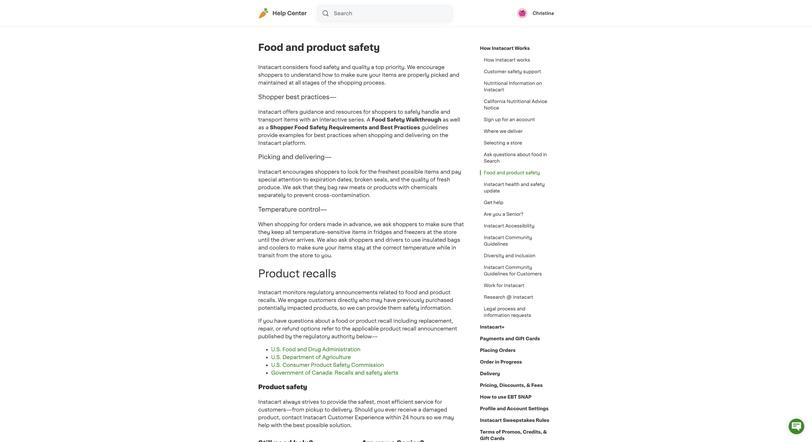 Task type: vqa. For each thing, say whether or not it's contained in the screenshot.
SPROUTS
no



Task type: locate. For each thing, give the bounding box(es) containing it.
handle
[[422, 109, 439, 114]]

0 vertical spatial so
[[340, 306, 346, 311]]

the right the by
[[293, 334, 302, 339]]

for up the broken
[[360, 169, 367, 174]]

items down priority.
[[382, 72, 397, 77]]

2 horizontal spatial provide
[[367, 306, 387, 311]]

0 vertical spatial food and product safety
[[258, 43, 380, 52]]

for inside instacart always strives to provide the safest, most efficient service for customers—from pickup to delivery. should you ever receive a damaged product, contact instacart customer experience within 24 hours so we may help with the best possible solution.
[[435, 399, 442, 405]]

with inside instacart offers guidance and resources for shoppers to safely handle and transport items with an interactive series. a
[[300, 117, 311, 122]]

2 horizontal spatial store
[[510, 141, 522, 145]]

0 horizontal spatial help
[[258, 423, 270, 428]]

0 vertical spatial nutritional
[[484, 81, 508, 86]]

best left practices
[[314, 132, 326, 138]]

how instacart works
[[484, 58, 530, 62]]

shopper
[[258, 94, 284, 100], [270, 125, 293, 130]]

quality
[[352, 65, 370, 70], [411, 177, 429, 182]]

to inside instacart offers guidance and resources for shoppers to safely handle and transport items with an interactive series. a
[[398, 109, 403, 114]]

you down most
[[374, 407, 384, 412]]

quality inside 'instacart considers food safety and quality a top priority. we encourage shoppers to understand how to make sure your items are properly picked and maintained at all stages of the shopping process.'
[[352, 65, 370, 70]]

instacart up how instacart works
[[492, 46, 514, 51]]

shopping down best
[[368, 132, 393, 138]]

for right the up
[[502, 117, 508, 122]]

with down guidance
[[300, 117, 311, 122]]

safety inside 'instacart considers food safety and quality a top priority. we encourage shoppers to understand how to make sure your items are properly picked and maintained at all stages of the shopping process.'
[[323, 65, 340, 70]]

solution.
[[329, 423, 352, 428]]

with right products
[[398, 185, 409, 190]]

to
[[284, 72, 290, 77], [334, 72, 340, 77], [398, 109, 403, 114], [341, 169, 346, 174], [303, 177, 309, 182], [287, 193, 292, 198], [419, 222, 424, 227], [405, 237, 410, 242], [290, 245, 295, 250], [314, 253, 320, 258], [399, 290, 404, 295], [335, 326, 341, 331], [492, 395, 497, 399], [320, 399, 326, 405], [325, 407, 330, 412]]

sure up process.
[[356, 72, 368, 77]]

1 vertical spatial they
[[258, 229, 270, 235]]

center
[[287, 11, 307, 16]]

guidance
[[299, 109, 324, 114]]

2 horizontal spatial make
[[425, 222, 439, 227]]

commission
[[351, 363, 384, 368]]

1 horizontal spatial help
[[493, 200, 503, 205]]

accessibility
[[505, 224, 534, 228]]

1 vertical spatial make
[[425, 222, 439, 227]]

food up understand at the top left of the page
[[310, 65, 322, 70]]

a up the refer
[[332, 318, 335, 324]]

you inside instacart always strives to provide the safest, most efficient service for customers—from pickup to delivery. should you ever receive a damaged product, contact instacart customer experience within 24 hours so we may help with the best possible solution.
[[374, 407, 384, 412]]

food up authority
[[336, 318, 348, 324]]

regulatory down options
[[303, 334, 330, 339]]

1 vertical spatial &
[[543, 430, 547, 434]]

all down understand at the top left of the page
[[295, 80, 301, 85]]

as left well
[[443, 117, 449, 122]]

0 horizontal spatial questions
[[288, 318, 314, 324]]

safety up best
[[387, 117, 405, 122]]

maintained
[[258, 80, 287, 85]]

safely
[[404, 109, 420, 114]]

with inside instacart encourages shoppers to look for the freshest possible items and pay special attention to expiration dates, broken seals, and the quality of fresh produce. we ask that they bag raw meats or products with chemicals separately to prevent cross-contamination.
[[398, 185, 409, 190]]

product for product recalls
[[258, 269, 300, 279]]

and inside instacart health and safety update
[[521, 182, 529, 187]]

questions down selecting a store
[[493, 152, 516, 157]]

guidelines for instacart community guidelines
[[484, 242, 508, 246]]

have down related
[[384, 298, 396, 303]]

on inside nutritional information on instacart
[[536, 81, 542, 86]]

research @ instacart
[[484, 295, 533, 300]]

interactive
[[320, 117, 347, 122]]

for inside instacart encourages shoppers to look for the freshest possible items and pay special attention to expiration dates, broken seals, and the quality of fresh produce. we ask that they bag raw meats or products with chemicals separately to prevent cross-contamination.
[[360, 169, 367, 174]]

& left fees on the right of page
[[526, 383, 530, 388]]

to down if you have questions about a food or product recall including
[[335, 326, 341, 331]]

the down the guidelines
[[440, 132, 448, 138]]

product up health
[[506, 171, 524, 175]]

& inside terms of promos, credits, & gift cards
[[543, 430, 547, 434]]

instacart always strives to provide the safest, most efficient service for customers—from pickup to delivery. should you ever receive a damaged product, contact instacart customer experience within 24 hours so we may help with the best possible solution.
[[258, 399, 454, 428]]

instacart up @ at the bottom of page
[[504, 283, 524, 288]]

best up offers
[[286, 94, 299, 100]]

2 horizontal spatial at
[[427, 229, 432, 235]]

0 vertical spatial use
[[411, 237, 421, 242]]

we inside instacart monitors regulatory announcements related to food and product recalls. we engage customers directly who may have previously purchased potentially impacted products, so we can provide them safety information.
[[347, 306, 355, 311]]

potentially
[[258, 306, 286, 311]]

freezers
[[404, 229, 426, 235]]

0 horizontal spatial you
[[263, 318, 273, 324]]

0 vertical spatial make
[[341, 72, 355, 77]]

that
[[303, 185, 313, 190], [453, 222, 464, 227]]

for right the work
[[497, 283, 503, 288]]

california
[[484, 99, 506, 104]]

2 u.s. from the top
[[271, 355, 281, 360]]

1 vertical spatial you
[[263, 318, 273, 324]]

with down product,
[[271, 423, 282, 428]]

food and product safety inside 'link'
[[484, 171, 540, 175]]

1 vertical spatial shopper
[[270, 125, 293, 130]]

the up delivery.
[[348, 399, 357, 405]]

the down how
[[328, 80, 336, 85]]

customers
[[309, 298, 336, 303]]

recall down including
[[402, 326, 416, 331]]

at inside 'instacart considers food safety and quality a top priority. we encourage shoppers to understand how to make sure your items are properly picked and maintained at all stages of the shopping process.'
[[289, 80, 294, 85]]

a left top
[[371, 65, 374, 70]]

0 vertical spatial shopper
[[258, 94, 284, 100]]

possible inside instacart always strives to provide the safest, most efficient service for customers—from pickup to delivery. should you ever receive a damaged product, contact instacart customer experience within 24 hours so we may help with the best possible solution.
[[306, 423, 328, 428]]

best down contact
[[293, 423, 305, 428]]

1 vertical spatial community
[[505, 265, 532, 270]]

instacart inside how instacart works link
[[495, 58, 516, 62]]

1 vertical spatial that
[[453, 222, 464, 227]]

0 horizontal spatial ask
[[292, 185, 301, 190]]

about up the refer
[[315, 318, 330, 324]]

pricing, discounts, & fees
[[480, 383, 543, 388]]

1 vertical spatial quality
[[411, 177, 429, 182]]

shopping left process.
[[338, 80, 362, 85]]

to inside instacart monitors regulatory announcements related to food and product recalls. we engage customers directly who may have previously purchased potentially impacted products, so we can provide them safety information.
[[399, 290, 404, 295]]

process
[[497, 307, 516, 311]]

0 horizontal spatial so
[[340, 306, 346, 311]]

and inside guidelines provide examples for best practices when shopping and delivering on the instacart platform.
[[394, 132, 404, 138]]

of down how
[[321, 80, 326, 85]]

community inside instacart community guidelines for customers
[[505, 265, 532, 270]]

1 vertical spatial with
[[398, 185, 409, 190]]

announcement
[[418, 326, 457, 331]]

requirements
[[329, 125, 368, 130]]

1 horizontal spatial food and product safety
[[484, 171, 540, 175]]

examples
[[279, 132, 304, 138]]

seals,
[[374, 177, 389, 182]]

safety down previously
[[403, 306, 419, 311]]

of inside terms of promos, credits, & gift cards
[[496, 430, 501, 434]]

1 vertical spatial guidelines
[[484, 272, 508, 276]]

profile
[[480, 407, 496, 411]]

make inside 'instacart considers food safety and quality a top priority. we encourage shoppers to understand how to make sure your items are properly picked and maintained at all stages of the shopping process.'
[[341, 72, 355, 77]]

0 horizontal spatial an
[[312, 117, 318, 122]]

we inside instacart monitors regulatory announcements related to food and product recalls. we engage customers directly who may have previously purchased potentially impacted products, so we can provide them safety information.
[[278, 298, 286, 303]]

@
[[507, 295, 512, 300]]

have
[[384, 298, 396, 303], [274, 318, 287, 324]]

your up process.
[[369, 72, 381, 77]]

instacart inside instacart monitors regulatory announcements related to food and product recalls. we engage customers directly who may have previously purchased potentially impacted products, so we can provide them safety information.
[[258, 290, 281, 295]]

1 vertical spatial gift
[[480, 436, 489, 441]]

2 horizontal spatial with
[[398, 185, 409, 190]]

1 vertical spatial best
[[314, 132, 326, 138]]

ask questions about food in search link
[[480, 149, 554, 167]]

works
[[517, 58, 530, 62]]

1 horizontal spatial customer
[[484, 69, 506, 74]]

1 vertical spatial or
[[349, 318, 355, 324]]

2 guidelines from the top
[[484, 272, 508, 276]]

1 vertical spatial as
[[258, 125, 264, 130]]

food inside 'u.s. food and drug administration u.s. department of agriculture u.s. consumer product safety commission government of canada: recalls and safety alerts'
[[282, 347, 296, 352]]

california nutritional advice notice link
[[480, 96, 554, 114]]

1 vertical spatial your
[[325, 245, 337, 250]]

guidelines for instacart community guidelines for customers
[[484, 272, 508, 276]]

for up platform.
[[306, 132, 313, 138]]

2 vertical spatial or
[[276, 326, 281, 331]]

shopper for shopper food safety requirements and best practices
[[270, 125, 293, 130]]

best
[[380, 125, 393, 130]]

work for instacart link
[[480, 280, 528, 291]]

announcements
[[335, 290, 378, 295]]

to inside 'refer to the applicable product recall announcement published by the regulatory authority below—'
[[335, 326, 341, 331]]

of right terms
[[496, 430, 501, 434]]

1 vertical spatial all
[[286, 229, 291, 235]]

instacart
[[492, 46, 514, 51], [495, 58, 516, 62], [258, 65, 281, 70], [484, 88, 504, 92], [258, 109, 281, 114], [258, 140, 281, 145], [258, 169, 281, 174], [484, 182, 504, 187], [484, 224, 504, 228], [484, 235, 504, 240], [484, 265, 504, 270], [504, 283, 524, 288], [258, 290, 281, 295], [513, 295, 533, 300], [258, 399, 281, 405], [303, 415, 326, 420], [480, 418, 502, 423]]

strives
[[302, 399, 319, 405]]

when
[[258, 222, 273, 227]]

1 horizontal spatial questions
[[493, 152, 516, 157]]

on
[[536, 81, 542, 86], [432, 132, 438, 138]]

1 vertical spatial at
[[427, 229, 432, 235]]

to up freezers
[[419, 222, 424, 227]]

0 vertical spatial all
[[295, 80, 301, 85]]

from
[[276, 253, 288, 258]]

how down how instacart works link
[[484, 58, 494, 62]]

recall down them on the bottom
[[378, 318, 392, 324]]

instacart inside how instacart works link
[[492, 46, 514, 51]]

1 horizontal spatial make
[[341, 72, 355, 77]]

1 horizontal spatial at
[[366, 245, 371, 250]]

0 vertical spatial customer
[[484, 69, 506, 74]]

food down search
[[484, 171, 495, 175]]

published
[[258, 334, 284, 339]]

2 horizontal spatial or
[[367, 185, 372, 190]]

for up "damaged"
[[435, 399, 442, 405]]

so inside instacart always strives to provide the safest, most efficient service for customers—from pickup to delivery. should you ever receive a damaged product, contact instacart customer experience within 24 hours so we may help with the best possible solution.
[[426, 415, 433, 420]]

platform.
[[283, 140, 306, 145]]

1 guidelines from the top
[[484, 242, 508, 246]]

instacart community guidelines
[[484, 235, 532, 246]]

cards down requests
[[526, 337, 540, 341]]

experience
[[355, 415, 384, 420]]

0 vertical spatial questions
[[493, 152, 516, 157]]

we up selecting a store
[[500, 129, 506, 134]]

0 vertical spatial ask
[[292, 185, 301, 190]]

about inside ask questions about food in search
[[517, 152, 530, 157]]

1 vertical spatial product
[[311, 363, 332, 368]]

1 horizontal spatial &
[[543, 430, 547, 434]]

safety inside instacart monitors regulatory announcements related to food and product recalls. we engage customers directly who may have previously purchased potentially impacted products, so we can provide them safety information.
[[403, 306, 419, 311]]

questions up options
[[288, 318, 314, 324]]

shopper for shopper best practices—
[[258, 94, 284, 100]]

regulatory inside instacart monitors regulatory announcements related to food and product recalls. we engage customers directly who may have previously purchased potentially impacted products, so we can provide them safety information.
[[307, 290, 334, 295]]

0 horizontal spatial possible
[[306, 423, 328, 428]]

recall inside 'refer to the applicable product recall announcement published by the regulatory authority below—'
[[402, 326, 416, 331]]

contact
[[282, 415, 302, 420]]

safety down ask questions about food in search "link"
[[526, 171, 540, 175]]

food up examples
[[294, 125, 308, 130]]

guidelines inside instacart community guidelines for customers
[[484, 272, 508, 276]]

shopping inside guidelines provide examples for best practices when shopping and delivering on the instacart platform.
[[368, 132, 393, 138]]

how for how to use ebt snap
[[480, 395, 491, 399]]

by
[[285, 334, 292, 339]]

cards
[[526, 337, 540, 341], [490, 436, 505, 441]]

for inside guidelines provide examples for best practices when shopping and delivering on the instacart platform.
[[306, 132, 313, 138]]

possible
[[401, 169, 423, 174], [306, 423, 328, 428]]

2 vertical spatial product
[[258, 384, 285, 390]]

made
[[327, 222, 342, 227]]

diversity and inclusion link
[[480, 250, 539, 262]]

a inside instacart always strives to provide the safest, most efficient service for customers—from pickup to delivery. should you ever receive a damaged product, contact instacart customer experience within 24 hours so we may help with the best possible solution.
[[418, 407, 421, 412]]

2 horizontal spatial ask
[[383, 222, 391, 227]]

0 horizontal spatial safety
[[310, 125, 328, 130]]

guidelines inside "instacart community guidelines"
[[484, 242, 508, 246]]

fees
[[531, 383, 543, 388]]

product up the applicable
[[356, 318, 377, 324]]

you
[[493, 212, 501, 217], [263, 318, 273, 324], [374, 407, 384, 412]]

0 vertical spatial best
[[286, 94, 299, 100]]

arrives.
[[297, 237, 315, 242]]

items inside instacart encourages shoppers to look for the freshest possible items and pay special attention to expiration dates, broken seals, and the quality of fresh produce. we ask that they bag raw meats or products with chemicals separately to prevent cross-contamination.
[[424, 169, 439, 174]]

of left fresh
[[430, 177, 435, 182]]

1 horizontal spatial safety
[[333, 363, 350, 368]]

shoppers inside instacart offers guidance and resources for shoppers to safely handle and transport items with an interactive series. a
[[372, 109, 396, 114]]

instacart inside instacart encourages shoppers to look for the freshest possible items and pay special attention to expiration dates, broken seals, and the quality of fresh produce. we ask that they bag raw meats or products with chemicals separately to prevent cross-contamination.
[[258, 169, 281, 174]]

1 vertical spatial provide
[[367, 306, 387, 311]]

2 vertical spatial at
[[366, 245, 371, 250]]

instacart inside guidelines provide examples for best practices when shopping and delivering on the instacart platform.
[[258, 140, 281, 145]]

shoppers inside 'instacart considers food safety and quality a top priority. we encourage shoppers to understand how to make sure your items are properly picked and maintained at all stages of the shopping process.'
[[258, 72, 283, 77]]

0 horizontal spatial food and product safety
[[258, 43, 380, 52]]

1 horizontal spatial that
[[453, 222, 464, 227]]

instacart up transport
[[258, 109, 281, 114]]

2 vertical spatial you
[[374, 407, 384, 412]]

food up food and product safety 'link'
[[531, 152, 542, 157]]

placing orders
[[480, 348, 516, 353]]

0 vertical spatial with
[[300, 117, 311, 122]]

chemicals
[[411, 185, 437, 190]]

use left ebt
[[498, 395, 506, 399]]

2 horizontal spatial safety
[[387, 117, 405, 122]]

if you have questions about a food or product recall including
[[258, 318, 419, 324]]

how up profile
[[480, 395, 491, 399]]

product
[[258, 269, 300, 279], [311, 363, 332, 368], [258, 384, 285, 390]]

delivery.
[[331, 407, 353, 412]]

advice
[[532, 99, 547, 104]]

community for instacart community guidelines for customers
[[505, 265, 532, 270]]

temperature-
[[293, 229, 327, 235]]

while
[[437, 245, 450, 250]]

1 vertical spatial may
[[443, 415, 454, 420]]

shopper down maintained
[[258, 94, 284, 100]]

resources
[[336, 109, 362, 114]]

community for instacart community guidelines
[[505, 235, 532, 240]]

orders
[[499, 348, 516, 353]]

regulatory up customers
[[307, 290, 334, 295]]

0 vertical spatial community
[[505, 235, 532, 240]]

government
[[271, 370, 304, 376]]

0 vertical spatial product
[[258, 269, 300, 279]]

you for are
[[493, 212, 501, 217]]

2 vertical spatial ask
[[338, 237, 347, 242]]

ask down the sensitive
[[338, 237, 347, 242]]

so inside instacart monitors regulatory announcements related to food and product recalls. we engage customers directly who may have previously purchased potentially impacted products, so we can provide them safety information.
[[340, 306, 346, 311]]

to up previously
[[399, 290, 404, 295]]

credits,
[[523, 430, 542, 434]]

pickup
[[306, 407, 323, 412]]

product,
[[258, 415, 280, 420]]

0 horizontal spatial on
[[432, 132, 438, 138]]

so down directly
[[340, 306, 346, 311]]

product inside 'link'
[[506, 171, 524, 175]]

recall
[[378, 318, 392, 324], [402, 326, 416, 331]]

on down 'support'
[[536, 81, 542, 86]]

make up insulated
[[425, 222, 439, 227]]

0 horizontal spatial with
[[271, 423, 282, 428]]

1 horizontal spatial have
[[384, 298, 396, 303]]

authority
[[331, 334, 355, 339]]

they up 'until'
[[258, 229, 270, 235]]

prevent
[[294, 193, 314, 198]]

how instacart works link
[[480, 42, 530, 54]]

service
[[415, 399, 434, 405]]

make right how
[[341, 72, 355, 77]]

shoppers up freezers
[[393, 222, 417, 227]]

1 vertical spatial regulatory
[[303, 334, 330, 339]]

best inside instacart always strives to provide the safest, most efficient service for customers—from pickup to delivery. should you ever receive a damaged product, contact instacart customer experience within 24 hours so we may help with the best possible solution.
[[293, 423, 305, 428]]

1 horizontal spatial all
[[295, 80, 301, 85]]

instacart up picking
[[258, 140, 281, 145]]

snap
[[518, 395, 532, 399]]

refer
[[322, 326, 334, 331]]

0 vertical spatial may
[[371, 298, 382, 303]]

0 vertical spatial u.s.
[[271, 347, 281, 352]]

safety up how
[[323, 65, 340, 70]]

to up dates,
[[341, 169, 346, 174]]

product down government
[[258, 384, 285, 390]]

instacart inside 'instacart considers food safety and quality a top priority. we encourage shoppers to understand how to make sure your items are properly picked and maintained at all stages of the shopping process.'
[[258, 65, 281, 70]]

0 vertical spatial safety
[[387, 117, 405, 122]]

customer safety support link
[[480, 66, 545, 77]]

safety up recalls
[[333, 363, 350, 368]]

about up food and product safety 'link'
[[517, 152, 530, 157]]

may
[[371, 298, 382, 303], [443, 415, 454, 420]]

all inside 'when shopping for orders made in advance, we ask shoppers to make sure that they keep all temperature-sensitive items in fridges and freezers at the store until the driver arrives. we also ask shoppers and drivers to use insulated bags and coolers to make sure your items stay at the correct temperature while in transit from the store to you.'
[[286, 229, 291, 235]]

1 community from the top
[[505, 235, 532, 240]]

cards down terms
[[490, 436, 505, 441]]

0 horizontal spatial use
[[411, 237, 421, 242]]

for inside instacart community guidelines for customers
[[509, 272, 516, 276]]

1 vertical spatial on
[[432, 132, 438, 138]]

work for instacart
[[484, 283, 524, 288]]

to down encourages
[[303, 177, 309, 182]]

1 horizontal spatial store
[[443, 229, 457, 235]]

3 u.s. from the top
[[271, 363, 281, 368]]

legal
[[484, 307, 496, 311]]

safety inside 'link'
[[526, 171, 540, 175]]

the inside guidelines provide examples for best practices when shopping and delivering on the instacart platform.
[[440, 132, 448, 138]]

or up 'refer to the applicable product recall announcement published by the regulatory authority below—'
[[349, 318, 355, 324]]

community up the customers
[[505, 265, 532, 270]]

ask
[[484, 152, 492, 157]]

u.s. food and drug administration u.s. department of agriculture u.s. consumer product safety commission government of canada: recalls and safety alerts
[[271, 347, 398, 376]]

ask down attention
[[292, 185, 301, 190]]

a
[[367, 117, 370, 122]]

1 vertical spatial ask
[[383, 222, 391, 227]]

2 horizontal spatial you
[[493, 212, 501, 217]]

1 vertical spatial so
[[426, 415, 433, 420]]

all up driver
[[286, 229, 291, 235]]

1 horizontal spatial sure
[[356, 72, 368, 77]]

on down the guidelines
[[432, 132, 438, 138]]

items up fresh
[[424, 169, 439, 174]]

have inside instacart monitors regulatory announcements related to food and product recalls. we engage customers directly who may have previously purchased potentially impacted products, so we can provide them safety information.
[[384, 298, 396, 303]]

items left stay
[[338, 245, 352, 250]]

a up hours
[[418, 407, 421, 412]]

food up considers
[[258, 43, 283, 52]]

order
[[480, 360, 494, 364]]

0 vertical spatial sure
[[356, 72, 368, 77]]

gift down terms
[[480, 436, 489, 441]]

2 community from the top
[[505, 265, 532, 270]]

0 horizontal spatial gift
[[480, 436, 489, 441]]

an inside instacart offers guidance and resources for shoppers to safely handle and transport items with an interactive series. a
[[312, 117, 318, 122]]

1 horizontal spatial gift
[[515, 337, 525, 341]]

or down the broken
[[367, 185, 372, 190]]

0 vertical spatial have
[[384, 298, 396, 303]]

0 vertical spatial provide
[[258, 132, 278, 138]]

guidelines
[[484, 242, 508, 246], [484, 272, 508, 276]]

instacart image
[[258, 8, 269, 18]]

are
[[398, 72, 406, 77]]

on inside guidelines provide examples for best practices when shopping and delivering on the instacart platform.
[[432, 132, 438, 138]]

to down freezers
[[405, 237, 410, 242]]

1 horizontal spatial about
[[517, 152, 530, 157]]

shopper up examples
[[270, 125, 293, 130]]

instacart community guidelines for customers link
[[480, 262, 554, 280]]

instacart+ link
[[480, 321, 505, 333]]

product down including
[[380, 326, 401, 331]]

gift up orders
[[515, 337, 525, 341]]

help center link
[[258, 8, 307, 18]]

0 horizontal spatial recall
[[378, 318, 392, 324]]

0 horizontal spatial customer
[[328, 415, 354, 420]]

1 horizontal spatial shopping
[[338, 80, 362, 85]]

that inside instacart encourages shoppers to look for the freshest possible items and pay special attention to expiration dates, broken seals, and the quality of fresh produce. we ask that they bag raw meats or products with chemicals separately to prevent cross-contamination.
[[303, 185, 313, 190]]

may inside instacart always strives to provide the safest, most efficient service for customers—from pickup to delivery. should you ever receive a damaged product, contact instacart customer experience within 24 hours so we may help with the best possible solution.
[[443, 415, 454, 420]]

and inside 'link'
[[497, 171, 505, 175]]

selecting a store
[[484, 141, 522, 145]]

transport
[[258, 117, 282, 122]]

sure up bags
[[441, 222, 452, 227]]

0 vertical spatial they
[[314, 185, 326, 190]]

use inside 'when shopping for orders made in advance, we ask shoppers to make sure that they keep all temperature-sensitive items in fridges and freezers at the store until the driver arrives. we also ask shoppers and drivers to use insulated bags and coolers to make sure your items stay at the correct temperature while in transit from the store to you.'
[[411, 237, 421, 242]]

2 vertical spatial how
[[480, 395, 491, 399]]

items down offers
[[284, 117, 298, 122]]

instacart offers guidance and resources for shoppers to safely handle and transport items with an interactive series. a
[[258, 109, 450, 122]]

control—
[[299, 206, 327, 213]]

1 horizontal spatial recall
[[402, 326, 416, 331]]

0 vertical spatial that
[[303, 185, 313, 190]]

0 horizontal spatial your
[[325, 245, 337, 250]]

advance,
[[349, 222, 372, 227]]



Task type: describe. For each thing, give the bounding box(es) containing it.
that inside 'when shopping for orders made in advance, we ask shoppers to make sure that they keep all temperature-sensitive items in fridges and freezers at the store until the driver arrives. we also ask shoppers and drivers to use insulated bags and coolers to make sure your items stay at the correct temperature while in transit from the store to you.'
[[453, 222, 464, 227]]

product up how
[[306, 43, 346, 52]]

drivers
[[386, 237, 403, 242]]

work
[[484, 283, 495, 288]]

should
[[355, 407, 373, 412]]

1 horizontal spatial ask
[[338, 237, 347, 242]]

fresh
[[437, 177, 450, 182]]

also
[[326, 237, 337, 242]]

shopper food safety requirements and best practices
[[270, 125, 420, 130]]

instacart considers food safety and quality a top priority. we encourage shoppers to understand how to make sure your items are properly picked and maintained at all stages of the shopping process.
[[258, 65, 459, 85]]

placing
[[480, 348, 498, 353]]

they inside 'when shopping for orders made in advance, we ask shoppers to make sure that they keep all temperature-sensitive items in fridges and freezers at the store until the driver arrives. we also ask shoppers and drivers to use insulated bags and coolers to make sure your items stay at the correct temperature while in transit from the store to you.'
[[258, 229, 270, 235]]

delivering—
[[295, 154, 332, 160]]

provide inside instacart monitors regulatory announcements related to food and product recalls. we engage customers directly who may have previously purchased potentially impacted products, so we can provide them safety information.
[[367, 306, 387, 311]]

help inside instacart always strives to provide the safest, most efficient service for customers—from pickup to delivery. should you ever receive a damaged product, contact instacart customer experience within 24 hours so we may help with the best possible solution.
[[258, 423, 270, 428]]

instacart sweepstakes rules link
[[480, 415, 549, 426]]

your inside 'instacart considers food safety and quality a top priority. we encourage shoppers to understand how to make sure your items are properly picked and maintained at all stages of the shopping process.'
[[369, 72, 381, 77]]

product for product safety
[[258, 384, 285, 390]]

account
[[516, 117, 535, 122]]

instacart inside nutritional information on instacart
[[484, 88, 504, 92]]

or inside replacement, repair, or refund options
[[276, 326, 281, 331]]

legal process and information requests
[[484, 307, 531, 318]]

series.
[[348, 117, 365, 122]]

the down keep
[[271, 237, 279, 242]]

shopping inside 'when shopping for orders made in advance, we ask shoppers to make sure that they keep all temperature-sensitive items in fridges and freezers at the store until the driver arrives. we also ask shoppers and drivers to use insulated bags and coolers to make sure your items stay at the correct temperature while in transit from the store to you.'
[[275, 222, 299, 227]]

1 vertical spatial questions
[[288, 318, 314, 324]]

best inside guidelines provide examples for best practices when shopping and delivering on the instacart platform.
[[314, 132, 326, 138]]

temperature control—
[[258, 206, 327, 213]]

promos,
[[502, 430, 522, 434]]

deliver
[[507, 129, 523, 134]]

regulatory inside 'refer to the applicable product recall announcement published by the regulatory authority below—'
[[303, 334, 330, 339]]

items down 'advance,'
[[352, 229, 366, 235]]

pay
[[451, 169, 461, 174]]

to down considers
[[284, 72, 290, 77]]

sensitive
[[327, 229, 350, 235]]

1 horizontal spatial as
[[443, 117, 449, 122]]

product inside 'u.s. food and drug administration u.s. department of agriculture u.s. consumer product safety commission government of canada: recalls and safety alerts'
[[311, 363, 332, 368]]

safety up information
[[508, 69, 522, 74]]

to right pickup
[[325, 407, 330, 412]]

for inside instacart offers guidance and resources for shoppers to safely handle and transport items with an interactive series. a
[[363, 109, 371, 114]]

of down u.s. food and drug administration link
[[316, 355, 321, 360]]

to left prevent
[[287, 193, 292, 198]]

to down the pricing,
[[492, 395, 497, 399]]

canada:
[[312, 370, 333, 376]]

0 vertical spatial store
[[510, 141, 522, 145]]

separately
[[258, 193, 286, 198]]

payments and gift cards
[[480, 337, 540, 341]]

or inside instacart encourages shoppers to look for the freshest possible items and pay special attention to expiration dates, broken seals, and the quality of fresh produce. we ask that they bag raw meats or products with chemicals separately to prevent cross-contamination.
[[367, 185, 372, 190]]

how instacart works link
[[480, 54, 534, 66]]

purchased
[[426, 298, 453, 303]]

you for if
[[263, 318, 273, 324]]

of inside instacart encourages shoppers to look for the freshest possible items and pay special attention to expiration dates, broken seals, and the quality of fresh produce. we ask that they bag raw meats or products with chemicals separately to prevent cross-contamination.
[[430, 177, 435, 182]]

repair,
[[258, 326, 274, 331]]

2 vertical spatial store
[[300, 253, 313, 258]]

alerts
[[384, 370, 398, 376]]

who
[[359, 298, 370, 303]]

instacart community guidelines for customers
[[484, 265, 542, 276]]

the up insulated
[[433, 229, 442, 235]]

instacart inside instacart health and safety update
[[484, 182, 504, 187]]

temperature
[[258, 206, 297, 213]]

safety up top
[[348, 43, 380, 52]]

practices—
[[301, 94, 337, 100]]

we inside 'instacart considers food safety and quality a top priority. we encourage shoppers to understand how to make sure your items are properly picked and maintained at all stages of the shopping process.'
[[407, 65, 415, 70]]

provide inside instacart always strives to provide the safest, most efficient service for customers—from pickup to delivery. should you ever receive a damaged product, contact instacart customer experience within 24 hours so we may help with the best possible solution.
[[327, 399, 347, 405]]

product safety
[[258, 384, 307, 390]]

below—
[[356, 334, 378, 339]]

instacart inside research @ instacart link
[[513, 295, 533, 300]]

the up authority
[[342, 326, 351, 331]]

the up seals, at top
[[368, 169, 377, 174]]

we inside 'when shopping for orders made in advance, we ask shoppers to make sure that they keep all temperature-sensitive items in fridges and freezers at the store until the driver arrives. we also ask shoppers and drivers to use insulated bags and coolers to make sure your items stay at the correct temperature while in transit from the store to you.'
[[317, 237, 325, 242]]

we inside instacart encourages shoppers to look for the freshest possible items and pay special attention to expiration dates, broken seals, and the quality of fresh produce. we ask that they bag raw meats or products with chemicals separately to prevent cross-contamination.
[[283, 185, 291, 190]]

safety inside 'u.s. food and drug administration u.s. department of agriculture u.s. consumer product safety commission government of canada: recalls and safety alerts'
[[366, 370, 382, 376]]

instacart+
[[480, 325, 505, 329]]

walkthrough
[[406, 117, 441, 122]]

understand
[[291, 72, 321, 77]]

customer safety support
[[484, 69, 541, 74]]

shopping inside 'instacart considers food safety and quality a top priority. we encourage shoppers to understand how to make sure your items are properly picked and maintained at all stages of the shopping process.'
[[338, 80, 362, 85]]

bag
[[328, 185, 337, 190]]

instacart inside work for instacart link
[[504, 283, 524, 288]]

nutritional inside california nutritional advice notice
[[507, 99, 531, 104]]

stay
[[354, 245, 365, 250]]

if
[[258, 318, 262, 324]]

top
[[375, 65, 384, 70]]

to left you. at the bottom left of the page
[[314, 253, 320, 258]]

we inside 'when shopping for orders made in advance, we ask shoppers to make sure that they keep all temperature-sensitive items in fridges and freezers at the store until the driver arrives. we also ask shoppers and drivers to use insulated bags and coolers to make sure your items stay at the correct temperature while in transit from the store to you.'
[[374, 222, 381, 227]]

fridges
[[374, 229, 392, 235]]

considers
[[283, 65, 308, 70]]

Search search field
[[333, 6, 452, 21]]

for inside 'when shopping for orders made in advance, we ask shoppers to make sure that they keep all temperature-sensitive items in fridges and freezers at the store until the driver arrives. we also ask shoppers and drivers to use insulated bags and coolers to make sure your items stay at the correct temperature while in transit from the store to you.'
[[300, 222, 307, 227]]

coolers
[[269, 245, 289, 250]]

the right from
[[290, 253, 298, 258]]

safety inside instacart health and safety update
[[530, 182, 545, 187]]

items inside instacart offers guidance and resources for shoppers to safely handle and transport items with an interactive series. a
[[284, 117, 298, 122]]

0 vertical spatial recall
[[378, 318, 392, 324]]

replacement, repair, or refund options
[[258, 318, 453, 331]]

of inside 'instacart considers food safety and quality a top priority. we encourage shoppers to understand how to make sure your items are properly picked and maintained at all stages of the shopping process.'
[[321, 80, 326, 85]]

customers—from
[[258, 407, 304, 412]]

california nutritional advice notice
[[484, 99, 547, 110]]

safety up "always"
[[286, 384, 307, 390]]

1 u.s. from the top
[[271, 347, 281, 352]]

instacart community guidelines link
[[480, 232, 554, 250]]

product inside instacart monitors regulatory announcements related to food and product recalls. we engage customers directly who may have previously purchased potentially impacted products, so we can provide them safety information.
[[430, 290, 451, 295]]

items inside 'instacart considers food safety and quality a top priority. we encourage shoppers to understand how to make sure your items are properly picked and maintained at all stages of the shopping process.'
[[382, 72, 397, 77]]

up
[[495, 117, 501, 122]]

refund
[[282, 326, 299, 331]]

0 horizontal spatial &
[[526, 383, 530, 388]]

safety inside 'u.s. food and drug administration u.s. department of agriculture u.s. consumer product safety commission government of canada: recalls and safety alerts'
[[333, 363, 350, 368]]

sure inside 'instacart considers food safety and quality a top priority. we encourage shoppers to understand how to make sure your items are properly picked and maintained at all stages of the shopping process.'
[[356, 72, 368, 77]]

user avatar image
[[517, 8, 527, 18]]

a left senior?
[[502, 212, 505, 217]]

0 horizontal spatial make
[[297, 245, 311, 250]]

cards inside terms of promos, credits, & gift cards
[[490, 436, 505, 441]]

senior?
[[506, 212, 523, 217]]

quality inside instacart encourages shoppers to look for the freshest possible items and pay special attention to expiration dates, broken seals, and the quality of fresh produce. we ask that they bag raw meats or products with chemicals separately to prevent cross-contamination.
[[411, 177, 429, 182]]

the right seals, at top
[[401, 177, 410, 182]]

shoppers inside instacart encourages shoppers to look for the freshest possible items and pay special attention to expiration dates, broken seals, and the quality of fresh produce. we ask that they bag raw meats or products with chemicals separately to prevent cross-contamination.
[[315, 169, 339, 174]]

keep
[[271, 229, 284, 235]]

information
[[509, 81, 535, 86]]

an inside sign up for an account link
[[509, 117, 515, 122]]

0 vertical spatial cards
[[526, 337, 540, 341]]

all inside 'instacart considers food safety and quality a top priority. we encourage shoppers to understand how to make sure your items are properly picked and maintained at all stages of the shopping process.'
[[295, 80, 301, 85]]

guidelines provide examples for best practices when shopping and delivering on the instacart platform.
[[258, 125, 448, 145]]

gift inside terms of promos, credits, & gift cards
[[480, 436, 489, 441]]

possible inside instacart encourages shoppers to look for the freshest possible items and pay special attention to expiration dates, broken seals, and the quality of fresh produce. we ask that they bag raw meats or products with chemicals separately to prevent cross-contamination.
[[401, 169, 423, 174]]

to up pickup
[[320, 399, 326, 405]]

impacted
[[287, 306, 312, 311]]

practices
[[394, 125, 420, 130]]

in inside ask questions about food in search
[[543, 152, 547, 157]]

progress
[[500, 360, 522, 364]]

stages
[[302, 80, 320, 85]]

instacart monitors regulatory announcements related to food and product recalls. we engage customers directly who may have previously purchased potentially impacted products, so we can provide them safety information.
[[258, 290, 453, 311]]

1 vertical spatial have
[[274, 318, 287, 324]]

options
[[301, 326, 320, 331]]

instacart inside instacart sweepstakes rules link
[[480, 418, 502, 423]]

shoppers up stay
[[349, 237, 373, 242]]

and inside instacart monitors regulatory announcements related to food and product recalls. we engage customers directly who may have previously purchased potentially impacted products, so we can provide them safety information.
[[419, 290, 429, 295]]

questions inside ask questions about food in search
[[493, 152, 516, 157]]

are you a senior?
[[484, 212, 523, 217]]

the inside 'instacart considers food safety and quality a top priority. we encourage shoppers to understand how to make sure your items are properly picked and maintained at all stages of the shopping process.'
[[328, 80, 336, 85]]

and inside legal process and information requests
[[517, 307, 525, 311]]

0 horizontal spatial as
[[258, 125, 264, 130]]

get
[[484, 200, 492, 205]]

with inside instacart always strives to provide the safest, most efficient service for customers—from pickup to delivery. should you ever receive a damaged product, contact instacart customer experience within 24 hours so we may help with the best possible solution.
[[271, 423, 282, 428]]

1 vertical spatial use
[[498, 395, 506, 399]]

recalls
[[302, 269, 336, 279]]

nutritional information on instacart link
[[480, 77, 554, 96]]

provide inside guidelines provide examples for best practices when shopping and delivering on the instacart platform.
[[258, 132, 278, 138]]

ever
[[385, 407, 396, 412]]

food inside 'instacart considers food safety and quality a top priority. we encourage shoppers to understand how to make sure your items are properly picked and maintained at all stages of the shopping process.'
[[310, 65, 322, 70]]

1 vertical spatial sure
[[441, 222, 452, 227]]

they inside instacart encourages shoppers to look for the freshest possible items and pay special attention to expiration dates, broken seals, and the quality of fresh produce. we ask that they bag raw meats or products with chemicals separately to prevent cross-contamination.
[[314, 185, 326, 190]]

christina link
[[517, 8, 554, 18]]

to down driver
[[290, 245, 295, 250]]

product inside 'refer to the applicable product recall announcement published by the regulatory authority below—'
[[380, 326, 401, 331]]

guidelines
[[421, 125, 448, 130]]

a down where we deliver link
[[507, 141, 509, 145]]

sign
[[484, 117, 494, 122]]

how for how instacart works
[[484, 58, 494, 62]]

a inside 'instacart considers food safety and quality a top priority. we encourage shoppers to understand how to make sure your items are properly picked and maintained at all stages of the shopping process.'
[[371, 65, 374, 70]]

may inside instacart monitors regulatory announcements related to food and product recalls. we engage customers directly who may have previously purchased potentially impacted products, so we can provide them safety information.
[[371, 298, 382, 303]]

we inside instacart always strives to provide the safest, most efficient service for customers—from pickup to delivery. should you ever receive a damaged product, contact instacart customer experience within 24 hours so we may help with the best possible solution.
[[434, 415, 441, 420]]

food inside instacart monitors regulatory announcements related to food and product recalls. we engage customers directly who may have previously purchased potentially impacted products, so we can provide them safety information.
[[405, 290, 417, 295]]

instacart up customers—from
[[258, 399, 281, 405]]

how for how instacart works
[[480, 46, 491, 51]]

0 horizontal spatial about
[[315, 318, 330, 324]]

ask inside instacart encourages shoppers to look for the freshest possible items and pay special attention to expiration dates, broken seals, and the quality of fresh produce. we ask that they bag raw meats or products with chemicals separately to prevent cross-contamination.
[[292, 185, 301, 190]]

0 vertical spatial help
[[493, 200, 503, 205]]

food inside 'link'
[[484, 171, 495, 175]]

shopper best practices—
[[258, 94, 337, 100]]

terms
[[480, 430, 495, 434]]

customer inside instacart always strives to provide the safest, most efficient service for customers—from pickup to delivery. should you ever receive a damaged product, contact instacart customer experience within 24 hours so we may help with the best possible solution.
[[328, 415, 354, 420]]

orders
[[309, 222, 326, 227]]

help
[[272, 11, 286, 16]]

you.
[[321, 253, 332, 258]]

food right the a
[[372, 117, 386, 122]]

the down contact
[[283, 423, 292, 428]]

rules
[[536, 418, 549, 423]]

instacart inside "instacart community guidelines"
[[484, 235, 504, 240]]

instacart down pickup
[[303, 415, 326, 420]]

of down consumer
[[305, 370, 310, 376]]

nutritional inside nutritional information on instacart
[[484, 81, 508, 86]]

related
[[379, 290, 397, 295]]

the left correct
[[373, 245, 381, 250]]

instacart inside instacart offers guidance and resources for shoppers to safely handle and transport items with an interactive series. a
[[258, 109, 281, 114]]

christina
[[533, 11, 554, 16]]

how to use ebt snap link
[[480, 391, 532, 403]]

a inside as well as a
[[266, 125, 269, 130]]

offers
[[283, 109, 298, 114]]

instacart inside instacart community guidelines for customers
[[484, 265, 504, 270]]

2 vertical spatial sure
[[312, 245, 323, 250]]

to right how
[[334, 72, 340, 77]]



